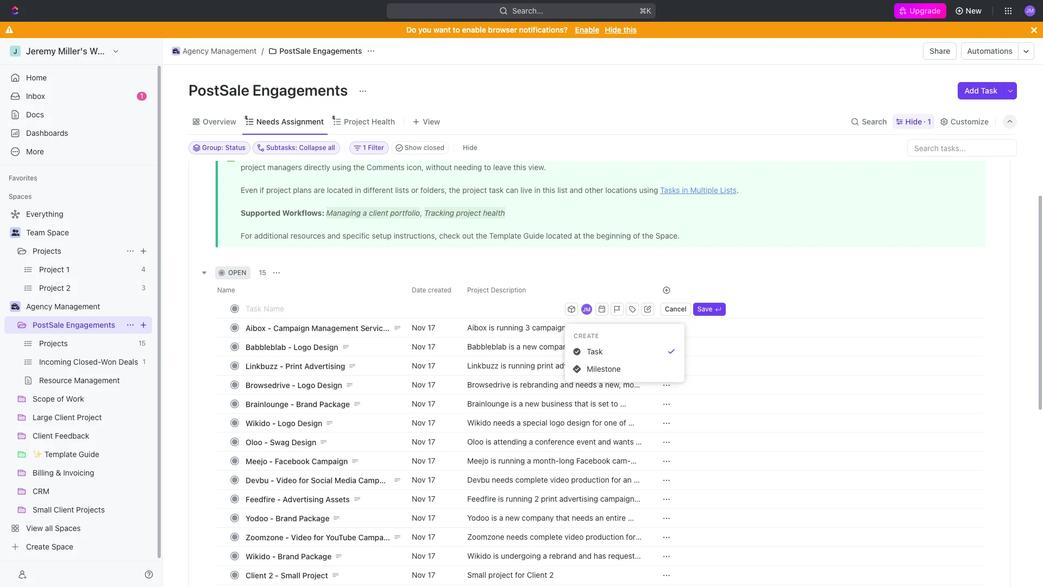 Task type: vqa. For each thing, say whether or not it's contained in the screenshot.
5 to the middle
no



Task type: describe. For each thing, give the bounding box(es) containing it.
1 vertical spatial project
[[303, 571, 328, 580]]

- for wikido - logo design
[[272, 418, 276, 428]]

wikido - logo design link
[[243, 415, 403, 431]]

add
[[965, 86, 980, 95]]

Task Name text field
[[246, 300, 563, 317]]

wikido - brand package
[[246, 552, 332, 561]]

0 horizontal spatial 2
[[269, 571, 273, 580]]

1 horizontal spatial postsale
[[189, 81, 250, 99]]

wikido - logo design
[[246, 418, 323, 428]]

zoomzone for zoomzone needs complete video production for a youtube campaign to increase brand awareness.
[[468, 532, 505, 541]]

agency management link inside "tree"
[[26, 298, 150, 315]]

1 horizontal spatial management
[[211, 46, 257, 55]]

needs inside zoomzone needs complete video production for a youtube campaign to increase brand awareness.
[[507, 532, 528, 541]]

needs inside browsedrive is rebranding and needs a new, mod ern logo.
[[576, 380, 597, 389]]

this
[[624, 25, 637, 34]]

automations
[[968, 46, 1013, 55]]

share
[[930, 46, 951, 55]]

upcoming
[[468, 485, 502, 494]]

0 vertical spatial postsale engagements link
[[266, 45, 365, 58]]

needs inside "feedfire is running 2 print advertising campaigns and needs creation of the assets."
[[483, 504, 504, 513]]

a inside linkbuzz is running print advertising in a well- known magazine and needs content creation.
[[605, 361, 609, 370]]

0 horizontal spatial task
[[587, 347, 603, 356]]

1 horizontal spatial 1
[[928, 117, 932, 126]]

babbleblab
[[246, 342, 286, 351]]

devbu for devbu - video for social media campaign
[[246, 475, 269, 485]]

assets
[[326, 494, 350, 504]]

logo for babbleblab
[[294, 342, 312, 351]]

rebranding
[[521, 380, 559, 389]]

magazine
[[492, 371, 526, 380]]

that
[[556, 513, 570, 522]]

aibox
[[246, 323, 266, 332]]

wikido - brand package link
[[243, 548, 403, 564]]

create
[[574, 332, 600, 339]]

browsedrive is rebranding and needs a new, mod ern logo.
[[468, 380, 643, 399]]

task button
[[570, 343, 681, 360]]

/
[[262, 46, 264, 55]]

media
[[335, 475, 357, 485]]

- for babbleblab - logo design
[[288, 342, 292, 351]]

campaign
[[499, 542, 534, 551]]

for inside wikido needs a special logo design for one of their sub-brands.
[[593, 418, 603, 427]]

for up wikido - brand package link
[[314, 533, 324, 542]]

of inside wikido needs a special logo design for one of their sub-brands.
[[620, 418, 627, 427]]

0 horizontal spatial to
[[453, 25, 460, 34]]

needs inside yodoo is a new company that needs an entire brand package including logo design.
[[572, 513, 594, 522]]

- down 'wikido - brand package'
[[275, 571, 279, 580]]

milestone
[[587, 364, 621, 373]]

- for browsedrive - logo design
[[292, 380, 296, 390]]

project health
[[344, 117, 395, 126]]

1 inside sidebar navigation
[[140, 92, 144, 100]]

0 vertical spatial postsale engagements
[[280, 46, 362, 55]]

search...
[[513, 6, 544, 15]]

docs
[[26, 110, 44, 119]]

brand for brainlounge
[[296, 399, 318, 409]]

home link
[[4, 69, 152, 86]]

content
[[567, 371, 594, 380]]

advertising inside linkbuzz is running print advertising in a well- known magazine and needs content creation.
[[556, 361, 595, 370]]

new button
[[951, 2, 989, 20]]

small project for client 2
[[468, 570, 554, 580]]

project
[[489, 570, 513, 580]]

logo.
[[481, 390, 498, 399]]

overview
[[203, 117, 236, 126]]

for inside zoomzone needs complete video production for a youtube campaign to increase brand awareness.
[[626, 532, 636, 541]]

needs inside linkbuzz is running print advertising in a well- known magazine and needs content creation.
[[543, 371, 565, 380]]

brand for yodoo
[[276, 514, 297, 523]]

projects
[[33, 246, 61, 256]]

2 horizontal spatial postsale
[[280, 46, 311, 55]]

zoomzone - video for youtube campaign link
[[243, 529, 403, 545]]

share button
[[924, 42, 958, 60]]

package for yodoo - brand package
[[299, 514, 330, 523]]

- for meejo - facebook campaign
[[270, 456, 273, 466]]

services
[[361, 323, 392, 332]]

0 vertical spatial engagements
[[313, 46, 362, 55]]

1 horizontal spatial project
[[344, 117, 370, 126]]

business time image inside "tree"
[[11, 303, 19, 310]]

the
[[546, 504, 557, 513]]

linkbuzz is running print advertising in a well- known magazine and needs content creation. button
[[461, 356, 650, 380]]

including
[[522, 523, 554, 532]]

design for wikido - logo design
[[298, 418, 323, 428]]

running for creation
[[506, 494, 533, 503]]

1 vertical spatial postsale engagements link
[[33, 316, 122, 334]]

new
[[966, 6, 982, 15]]

hide for hide
[[463, 144, 478, 152]]

health
[[372, 117, 395, 126]]

browser
[[488, 25, 518, 34]]

team
[[26, 228, 45, 237]]

linkbuzz - print advertising
[[246, 361, 346, 371]]

for inside devbu needs complete video production for an upcoming social media campaign.
[[612, 475, 622, 484]]

production for campaign.
[[572, 475, 610, 484]]

company
[[522, 513, 554, 522]]

space
[[47, 228, 69, 237]]

complete for to
[[530, 532, 563, 541]]

zoomzone needs complete video production for a youtube campaign to increase brand awareness. button
[[461, 527, 650, 551]]

upgrade link
[[895, 3, 947, 18]]

automations button
[[963, 43, 1019, 59]]

needs assignment
[[257, 117, 324, 126]]

devbu needs complete video production for an upcoming social media campaign. button
[[461, 470, 650, 494]]

0 vertical spatial youtube
[[326, 533, 357, 542]]

zoomzone for zoomzone - video for youtube campaign
[[246, 533, 284, 542]]

oloo
[[246, 437, 263, 447]]

browsedrive for browsedrive - logo design
[[246, 380, 290, 390]]

0 vertical spatial agency management link
[[169, 45, 260, 58]]

well-
[[611, 361, 628, 370]]

for left "social"
[[299, 475, 309, 485]]

client 2 - small project link
[[243, 567, 403, 583]]

yodoo is a new company that needs an entire brand package including logo design. button
[[461, 508, 650, 532]]

enable
[[576, 25, 600, 34]]

favorites
[[9, 174, 37, 182]]

- for linkbuzz - print advertising
[[280, 361, 284, 371]]

swag
[[270, 437, 290, 447]]

1 horizontal spatial business time image
[[173, 48, 180, 54]]

postsale inside "tree"
[[33, 320, 64, 329]]

an inside yodoo is a new company that needs an entire brand package including logo design.
[[596, 513, 604, 522]]

and inside browsedrive is rebranding and needs a new, mod ern logo.
[[561, 380, 574, 389]]

and inside "feedfire is running 2 print advertising campaigns and needs creation of the assets."
[[468, 504, 481, 513]]

small inside client 2 - small project link
[[281, 571, 301, 580]]

video for devbu
[[276, 475, 297, 485]]

dashboards link
[[4, 125, 152, 142]]

feedfire - advertising assets link
[[243, 491, 403, 507]]

1 horizontal spatial hide
[[605, 25, 622, 34]]

design
[[567, 418, 591, 427]]

brainlounge - brand package
[[246, 399, 350, 409]]

of inside "feedfire is running 2 print advertising campaigns and needs creation of the assets."
[[537, 504, 544, 513]]

production for increase
[[586, 532, 624, 541]]

wikido needs a special logo design for one of their sub-brands. button
[[461, 413, 650, 437]]

hide 1
[[906, 117, 932, 126]]

brand for wikido
[[278, 552, 299, 561]]

0 vertical spatial advertising
[[305, 361, 346, 371]]

known
[[468, 371, 490, 380]]

sidebar navigation
[[0, 38, 163, 587]]

running for magazine
[[509, 361, 535, 370]]

brand inside zoomzone needs complete video production for a youtube campaign to increase brand awareness.
[[577, 542, 597, 551]]

aibox - campaign management services link
[[243, 320, 403, 336]]

campaign.
[[550, 485, 587, 494]]

brands.
[[502, 428, 529, 437]]

a inside zoomzone needs complete video production for a youtube campaign to increase brand awareness.
[[638, 532, 642, 541]]

feedfire for feedfire - advertising assets
[[246, 494, 275, 504]]

assignment
[[282, 117, 324, 126]]

special
[[523, 418, 548, 427]]

2 horizontal spatial management
[[312, 323, 359, 332]]

feedfire is running 2 print advertising campaigns and needs creation of the assets.
[[468, 494, 641, 513]]

one
[[605, 418, 618, 427]]

video for increase
[[565, 532, 584, 541]]

- for yodoo - brand package
[[270, 514, 274, 523]]

postsale engagements inside "tree"
[[33, 320, 115, 329]]

new
[[506, 513, 520, 522]]

oloo - swag design link
[[243, 434, 403, 450]]

customize
[[951, 117, 990, 126]]

in
[[597, 361, 603, 370]]



Task type: locate. For each thing, give the bounding box(es) containing it.
their
[[468, 428, 484, 437]]

- right oloo
[[265, 437, 268, 447]]

feedfire left social
[[468, 494, 496, 503]]

for right project
[[515, 570, 525, 580]]

0 vertical spatial logo
[[550, 418, 565, 427]]

logo inside "link"
[[294, 342, 312, 351]]

- right meejo
[[270, 456, 273, 466]]

package for wikido - brand package
[[301, 552, 332, 561]]

- down browsedrive - logo design
[[291, 399, 294, 409]]

client inside button
[[527, 570, 548, 580]]

video up campaign.
[[550, 475, 570, 484]]

small down 'wikido - brand package'
[[281, 571, 301, 580]]

devbu up upcoming
[[468, 475, 490, 484]]

to right want
[[453, 25, 460, 34]]

- for devbu - video for social media campaign
[[271, 475, 274, 485]]

is inside browsedrive is rebranding and needs a new, mod ern logo.
[[513, 380, 518, 389]]

1 vertical spatial an
[[596, 513, 604, 522]]

brainlounge - brand package link
[[243, 396, 403, 412]]

wikido
[[468, 418, 492, 427], [246, 418, 270, 428], [246, 552, 270, 561]]

browsedrive inside browsedrive is rebranding and needs a new, mod ern logo.
[[468, 380, 511, 389]]

- up yodoo - brand package
[[277, 494, 281, 504]]

production up awareness.
[[586, 532, 624, 541]]

small
[[468, 570, 487, 580], [281, 571, 301, 580]]

1 vertical spatial running
[[506, 494, 533, 503]]

⌘k
[[640, 6, 652, 15]]

linkbuzz - print advertising link
[[243, 358, 403, 374]]

a inside yodoo is a new company that needs an entire brand package including logo design.
[[500, 513, 504, 522]]

0 horizontal spatial management
[[54, 302, 100, 311]]

0 vertical spatial package
[[320, 399, 350, 409]]

0 horizontal spatial agency
[[26, 302, 52, 311]]

facebook
[[275, 456, 310, 466]]

engagements inside "tree"
[[66, 320, 115, 329]]

task right add
[[982, 86, 998, 95]]

client down 'wikido - brand package'
[[246, 571, 267, 580]]

production inside zoomzone needs complete video production for a youtube campaign to increase brand awareness.
[[586, 532, 624, 541]]

inbox
[[26, 91, 45, 101]]

a up brands.
[[517, 418, 521, 427]]

social
[[504, 485, 525, 494]]

1 vertical spatial agency
[[26, 302, 52, 311]]

0 vertical spatial to
[[453, 25, 460, 34]]

feedfire inside "feedfire is running 2 print advertising campaigns and needs creation of the assets."
[[468, 494, 496, 503]]

linkbuzz down babbleblab
[[246, 361, 278, 371]]

sub-
[[486, 428, 502, 437]]

browsedrive up "brainlounge"
[[246, 380, 290, 390]]

zoomzone up campaign
[[468, 532, 505, 541]]

project left "health"
[[344, 117, 370, 126]]

0 vertical spatial postsale
[[280, 46, 311, 55]]

1 horizontal spatial feedfire
[[468, 494, 496, 503]]

running
[[509, 361, 535, 370], [506, 494, 533, 503]]

0 horizontal spatial browsedrive
[[246, 380, 290, 390]]

tree inside sidebar navigation
[[4, 206, 152, 556]]

milestone button
[[570, 360, 681, 378]]

complete up increase
[[530, 532, 563, 541]]

feedfire is running 2 print advertising campaigns and needs creation of the assets. button
[[461, 489, 650, 513]]

logo inside yodoo is a new company that needs an entire brand package including logo design.
[[556, 523, 571, 532]]

- up swag
[[272, 418, 276, 428]]

do
[[407, 25, 417, 34]]

is up the package
[[492, 513, 497, 522]]

add task button
[[959, 82, 1005, 99]]

wikido up their
[[468, 418, 492, 427]]

-
[[268, 323, 271, 332], [288, 342, 292, 351], [280, 361, 284, 371], [292, 380, 296, 390], [291, 399, 294, 409], [272, 418, 276, 428], [265, 437, 268, 447], [270, 456, 273, 466], [271, 475, 274, 485], [277, 494, 281, 504], [270, 514, 274, 523], [286, 533, 289, 542], [272, 552, 276, 561], [275, 571, 279, 580]]

wikido for wikido - logo design
[[246, 418, 270, 428]]

print
[[286, 361, 303, 371]]

a inside wikido needs a special logo design for one of their sub-brands.
[[517, 418, 521, 427]]

task up "in"
[[587, 347, 603, 356]]

babbleblab - logo design link
[[243, 339, 403, 355]]

zoomzone inside zoomzone - video for youtube campaign link
[[246, 533, 284, 542]]

creation
[[506, 504, 535, 513]]

of left the at the right bottom of the page
[[537, 504, 544, 513]]

browsedrive
[[468, 380, 511, 389], [246, 380, 290, 390]]

design for oloo - swag design
[[292, 437, 317, 447]]

video for campaign.
[[550, 475, 570, 484]]

an
[[624, 475, 632, 484], [596, 513, 604, 522]]

to down including
[[536, 542, 543, 551]]

increase
[[545, 542, 574, 551]]

running up creation
[[506, 494, 533, 503]]

- up client 2 - small project
[[272, 552, 276, 561]]

1 vertical spatial brand
[[577, 542, 597, 551]]

package
[[320, 399, 350, 409], [299, 514, 330, 523], [301, 552, 332, 561]]

to
[[453, 25, 460, 34], [536, 542, 543, 551]]

aibox - campaign management services
[[246, 323, 392, 332]]

0 horizontal spatial devbu
[[246, 475, 269, 485]]

0 vertical spatial complete
[[516, 475, 548, 484]]

wikido for wikido - brand package
[[246, 552, 270, 561]]

a inside browsedrive is rebranding and needs a new, mod ern logo.
[[599, 380, 603, 389]]

small left project
[[468, 570, 487, 580]]

1 horizontal spatial linkbuzz
[[468, 361, 499, 370]]

- down meejo - facebook campaign at bottom left
[[271, 475, 274, 485]]

1 horizontal spatial agency management
[[183, 46, 257, 55]]

15
[[259, 269, 266, 277]]

is inside "feedfire is running 2 print advertising campaigns and needs creation of the assets."
[[498, 494, 504, 503]]

campaign
[[273, 323, 310, 332], [312, 456, 348, 466], [359, 475, 395, 485], [359, 533, 395, 542]]

1 horizontal spatial small
[[468, 570, 487, 580]]

devbu - video for social media campaign
[[246, 475, 395, 485]]

needs
[[543, 371, 565, 380], [576, 380, 597, 389], [494, 418, 515, 427], [492, 475, 514, 484], [483, 504, 504, 513], [572, 513, 594, 522], [507, 532, 528, 541]]

advertising
[[305, 361, 346, 371], [283, 494, 324, 504]]

tree
[[4, 206, 152, 556]]

meejo - facebook campaign link
[[243, 453, 403, 469]]

0 vertical spatial running
[[509, 361, 535, 370]]

yodoo for yodoo is a new company that needs an entire brand package including logo design.
[[468, 513, 490, 522]]

0 vertical spatial production
[[572, 475, 610, 484]]

0 vertical spatial task
[[982, 86, 998, 95]]

is up magazine
[[501, 361, 507, 370]]

video up increase
[[565, 532, 584, 541]]

logo inside wikido needs a special logo design for one of their sub-brands.
[[550, 418, 565, 427]]

2 horizontal spatial 2
[[550, 570, 554, 580]]

0 vertical spatial video
[[550, 475, 570, 484]]

1 horizontal spatial yodoo
[[468, 513, 490, 522]]

2 horizontal spatial and
[[561, 380, 574, 389]]

new,
[[606, 380, 622, 389]]

- for feedfire - advertising assets
[[277, 494, 281, 504]]

a left new,
[[599, 380, 603, 389]]

1 vertical spatial complete
[[530, 532, 563, 541]]

- for zoomzone - video for youtube campaign
[[286, 533, 289, 542]]

is inside yodoo is a new company that needs an entire brand package including logo design.
[[492, 513, 497, 522]]

2 vertical spatial logo
[[278, 418, 296, 428]]

campaign inside aibox - campaign management services link
[[273, 323, 310, 332]]

brand down design.
[[577, 542, 597, 551]]

print inside "feedfire is running 2 print advertising campaigns and needs creation of the assets."
[[541, 494, 558, 503]]

yodoo is a new company that needs an entire brand package including logo design.
[[468, 513, 628, 532]]

- for oloo - swag design
[[265, 437, 268, 447]]

browsedrive - logo design
[[246, 380, 342, 390]]

advertising up assets.
[[560, 494, 599, 503]]

creation.
[[596, 371, 627, 380]]

hide button
[[459, 141, 482, 154]]

2 vertical spatial management
[[312, 323, 359, 332]]

design down aibox - campaign management services link
[[314, 342, 339, 351]]

linkbuzz up known
[[468, 361, 499, 370]]

linkbuzz for linkbuzz - print advertising
[[246, 361, 278, 371]]

search
[[863, 117, 888, 126]]

youtube down the package
[[468, 542, 497, 551]]

package up wikido - logo design link
[[320, 399, 350, 409]]

assets.
[[559, 504, 584, 513]]

docs link
[[4, 106, 152, 123]]

1 horizontal spatial agency
[[183, 46, 209, 55]]

small inside small project for client 2 button
[[468, 570, 487, 580]]

design down linkbuzz - print advertising link
[[317, 380, 342, 390]]

logo down that
[[556, 523, 571, 532]]

yodoo inside yodoo is a new company that needs an entire brand package including logo design.
[[468, 513, 490, 522]]

0 horizontal spatial feedfire
[[246, 494, 275, 504]]

campaign inside meejo - facebook campaign link
[[312, 456, 348, 466]]

client 2 - small project
[[246, 571, 328, 580]]

0 vertical spatial advertising
[[556, 361, 595, 370]]

1 vertical spatial agency management link
[[26, 298, 150, 315]]

brand up client 2 - small project
[[278, 552, 299, 561]]

tree containing team space
[[4, 206, 152, 556]]

an up campaigns
[[624, 475, 632, 484]]

logo up 'oloo - swag design' in the bottom left of the page
[[278, 418, 296, 428]]

running inside "feedfire is running 2 print advertising campaigns and needs creation of the assets."
[[506, 494, 533, 503]]

advertising up yodoo - brand package
[[283, 494, 324, 504]]

management
[[211, 46, 257, 55], [54, 302, 100, 311], [312, 323, 359, 332]]

for up campaigns
[[612, 475, 622, 484]]

devbu inside devbu needs complete video production for an upcoming social media campaign.
[[468, 475, 490, 484]]

zoomzone inside zoomzone needs complete video production for a youtube campaign to increase brand awareness.
[[468, 532, 505, 541]]

1 horizontal spatial to
[[536, 542, 543, 551]]

1 vertical spatial business time image
[[11, 303, 19, 310]]

team space link
[[26, 224, 150, 241]]

1 vertical spatial management
[[54, 302, 100, 311]]

print up the at the right bottom of the page
[[541, 494, 558, 503]]

project down wikido - brand package link
[[303, 571, 328, 580]]

project health link
[[342, 114, 395, 129]]

video inside devbu needs complete video production for an upcoming social media campaign.
[[550, 475, 570, 484]]

wikido needs a special logo design for one of their sub-brands.
[[468, 418, 629, 437]]

engagements
[[313, 46, 362, 55], [253, 81, 348, 99], [66, 320, 115, 329]]

logo for browsedrive
[[298, 380, 315, 390]]

user group image
[[11, 229, 19, 236]]

devbu down meejo
[[246, 475, 269, 485]]

youtube down yodoo - brand package link
[[326, 533, 357, 542]]

- left print
[[280, 361, 284, 371]]

devbu for devbu needs complete video production for an upcoming social media campaign.
[[468, 475, 490, 484]]

postsale engagements link
[[266, 45, 365, 58], [33, 316, 122, 334]]

mod
[[624, 380, 643, 389]]

is for yodoo
[[492, 513, 497, 522]]

save
[[698, 305, 713, 313]]

yodoo down 'feedfire - advertising assets'
[[246, 514, 268, 523]]

campaign inside zoomzone - video for youtube campaign link
[[359, 533, 395, 542]]

dashboards
[[26, 128, 68, 138]]

is inside linkbuzz is running print advertising in a well- known magazine and needs content creation.
[[501, 361, 507, 370]]

0 horizontal spatial linkbuzz
[[246, 361, 278, 371]]

1 horizontal spatial 2
[[535, 494, 539, 503]]

1 horizontal spatial and
[[528, 371, 541, 380]]

0 vertical spatial print
[[538, 361, 554, 370]]

hide
[[605, 25, 622, 34], [906, 117, 923, 126], [463, 144, 478, 152]]

video inside zoomzone needs complete video production for a youtube campaign to increase brand awareness.
[[565, 532, 584, 541]]

0 vertical spatial agency management
[[183, 46, 257, 55]]

awareness.
[[599, 542, 638, 551]]

needs
[[257, 117, 280, 126]]

1 horizontal spatial zoomzone
[[468, 532, 505, 541]]

advertising up browsedrive - logo design link
[[305, 361, 346, 371]]

1 vertical spatial 1
[[928, 117, 932, 126]]

you
[[419, 25, 432, 34]]

business time image
[[173, 48, 180, 54], [11, 303, 19, 310]]

0 vertical spatial brand
[[468, 523, 488, 532]]

cancel button
[[661, 303, 691, 316]]

1 vertical spatial hide
[[906, 117, 923, 126]]

0 vertical spatial brand
[[296, 399, 318, 409]]

browsedrive for browsedrive is rebranding and needs a new, mod ern logo.
[[468, 380, 511, 389]]

2 up "company" at the bottom right of page
[[535, 494, 539, 503]]

video inside zoomzone - video for youtube campaign link
[[291, 533, 312, 542]]

video
[[550, 475, 570, 484], [565, 532, 584, 541]]

1 horizontal spatial of
[[620, 418, 627, 427]]

0 horizontal spatial zoomzone
[[246, 533, 284, 542]]

- for brainlounge - brand package
[[291, 399, 294, 409]]

1 vertical spatial print
[[541, 494, 558, 503]]

0 horizontal spatial project
[[303, 571, 328, 580]]

of right one
[[620, 418, 627, 427]]

video for zoomzone
[[291, 533, 312, 542]]

a right "in"
[[605, 361, 609, 370]]

browsedrive up logo.
[[468, 380, 511, 389]]

linkbuzz inside linkbuzz - print advertising link
[[246, 361, 278, 371]]

design inside 'babbleblab - logo design' "link"
[[314, 342, 339, 351]]

video up 'wikido - brand package'
[[291, 533, 312, 542]]

design
[[314, 342, 339, 351], [317, 380, 342, 390], [298, 418, 323, 428], [292, 437, 317, 447]]

wikido up client 2 - small project
[[246, 552, 270, 561]]

add task
[[965, 86, 998, 95]]

design inside wikido - logo design link
[[298, 418, 323, 428]]

0 horizontal spatial postsale engagements link
[[33, 316, 122, 334]]

linkbuzz for linkbuzz is running print advertising in a well- known magazine and needs content creation.
[[468, 361, 499, 370]]

an left entire
[[596, 513, 604, 522]]

0 horizontal spatial an
[[596, 513, 604, 522]]

1 vertical spatial video
[[565, 532, 584, 541]]

1 vertical spatial logo
[[298, 380, 315, 390]]

print up rebranding
[[538, 361, 554, 370]]

design inside the 'oloo - swag design' "link"
[[292, 437, 317, 447]]

1 vertical spatial package
[[299, 514, 330, 523]]

hide inside button
[[463, 144, 478, 152]]

needs inside wikido needs a special logo design for one of their sub-brands.
[[494, 418, 515, 427]]

linkbuzz
[[468, 361, 499, 370], [246, 361, 278, 371]]

- down print
[[292, 380, 296, 390]]

advertising inside "feedfire is running 2 print advertising campaigns and needs creation of the assets."
[[560, 494, 599, 503]]

production
[[572, 475, 610, 484], [586, 532, 624, 541]]

zoomzone down yodoo - brand package
[[246, 533, 284, 542]]

running inside linkbuzz is running print advertising in a well- known magazine and needs content creation.
[[509, 361, 535, 370]]

0 horizontal spatial client
[[246, 571, 267, 580]]

video down facebook
[[276, 475, 297, 485]]

and inside linkbuzz is running print advertising in a well- known magazine and needs content creation.
[[528, 371, 541, 380]]

advertising
[[556, 361, 595, 370], [560, 494, 599, 503]]

running up magazine
[[509, 361, 535, 370]]

0 horizontal spatial postsale
[[33, 320, 64, 329]]

- for aibox - campaign management services
[[268, 323, 271, 332]]

2 down increase
[[550, 570, 554, 580]]

to inside zoomzone needs complete video production for a youtube campaign to increase brand awareness.
[[536, 542, 543, 551]]

1 vertical spatial of
[[537, 504, 544, 513]]

wikido for wikido needs a special logo design for one of their sub-brands.
[[468, 418, 492, 427]]

customize button
[[937, 114, 993, 129]]

video inside devbu - video for social media campaign link
[[276, 475, 297, 485]]

a up the package
[[500, 513, 504, 522]]

wikido up oloo
[[246, 418, 270, 428]]

a up awareness.
[[638, 532, 642, 541]]

1 horizontal spatial brand
[[577, 542, 597, 551]]

brand inside yodoo is a new company that needs an entire brand package including logo design.
[[468, 523, 488, 532]]

social
[[311, 475, 333, 485]]

1 horizontal spatial devbu
[[468, 475, 490, 484]]

1 horizontal spatial youtube
[[468, 542, 497, 551]]

1 vertical spatial logo
[[556, 523, 571, 532]]

campaign inside devbu - video for social media campaign link
[[359, 475, 395, 485]]

is for linkbuzz
[[501, 361, 507, 370]]

package
[[490, 523, 520, 532]]

- for wikido - brand package
[[272, 552, 276, 561]]

is left rebranding
[[513, 380, 518, 389]]

2 horizontal spatial hide
[[906, 117, 923, 126]]

design down brainlounge - brand package
[[298, 418, 323, 428]]

design for browsedrive - logo design
[[317, 380, 342, 390]]

2 vertical spatial package
[[301, 552, 332, 561]]

1 vertical spatial advertising
[[283, 494, 324, 504]]

home
[[26, 73, 47, 82]]

0 vertical spatial video
[[276, 475, 297, 485]]

agency inside sidebar navigation
[[26, 302, 52, 311]]

for up awareness.
[[626, 532, 636, 541]]

hide for hide 1
[[906, 117, 923, 126]]

2 down 'wikido - brand package'
[[269, 571, 273, 580]]

design up meejo - facebook campaign at bottom left
[[292, 437, 317, 447]]

0 horizontal spatial business time image
[[11, 303, 19, 310]]

package for brainlounge - brand package
[[320, 399, 350, 409]]

logo
[[550, 418, 565, 427], [556, 523, 571, 532]]

1 horizontal spatial client
[[527, 570, 548, 580]]

package down "zoomzone - video for youtube campaign"
[[301, 552, 332, 561]]

youtube inside zoomzone needs complete video production for a youtube campaign to increase brand awareness.
[[468, 542, 497, 551]]

production inside devbu needs complete video production for an upcoming social media campaign.
[[572, 475, 610, 484]]

do you want to enable browser notifications? enable hide this
[[407, 25, 637, 34]]

2 vertical spatial postsale engagements
[[33, 320, 115, 329]]

1 vertical spatial agency management
[[26, 302, 100, 311]]

wikido inside wikido needs a special logo design for one of their sub-brands.
[[468, 418, 492, 427]]

feedfire - advertising assets
[[246, 494, 350, 504]]

project
[[344, 117, 370, 126], [303, 571, 328, 580]]

yodoo down upcoming
[[468, 513, 490, 522]]

0 vertical spatial agency
[[183, 46, 209, 55]]

feedfire up yodoo - brand package
[[246, 494, 275, 504]]

- right aibox
[[268, 323, 271, 332]]

save button
[[694, 303, 726, 316]]

0 horizontal spatial hide
[[463, 144, 478, 152]]

logo up linkbuzz - print advertising
[[294, 342, 312, 351]]

linkbuzz inside linkbuzz is running print advertising in a well- known magazine and needs content creation.
[[468, 361, 499, 370]]

1 vertical spatial postsale engagements
[[189, 81, 351, 99]]

an inside devbu needs complete video production for an upcoming social media campaign.
[[624, 475, 632, 484]]

0 horizontal spatial brand
[[468, 523, 488, 532]]

complete up media
[[516, 475, 548, 484]]

- down yodoo - brand package
[[286, 533, 289, 542]]

design inside browsedrive - logo design link
[[317, 380, 342, 390]]

- down 'feedfire - advertising assets'
[[270, 514, 274, 523]]

brand
[[468, 523, 488, 532], [577, 542, 597, 551]]

management inside "tree"
[[54, 302, 100, 311]]

1 horizontal spatial postsale engagements link
[[266, 45, 365, 58]]

print inside linkbuzz is running print advertising in a well- known magazine and needs content creation.
[[538, 361, 554, 370]]

design for babbleblab - logo design
[[314, 342, 339, 351]]

ern
[[468, 390, 479, 399]]

0 vertical spatial an
[[624, 475, 632, 484]]

1 vertical spatial advertising
[[560, 494, 599, 503]]

for left one
[[593, 418, 603, 427]]

task
[[982, 86, 998, 95], [587, 347, 603, 356]]

brand down 'feedfire - advertising assets'
[[276, 514, 297, 523]]

logo up brainlounge - brand package
[[298, 380, 315, 390]]

complete inside zoomzone needs complete video production for a youtube campaign to increase brand awareness.
[[530, 532, 563, 541]]

0 horizontal spatial and
[[468, 504, 481, 513]]

0 vertical spatial 1
[[140, 92, 144, 100]]

browsedrive - logo design link
[[243, 377, 403, 393]]

complete for media
[[516, 475, 548, 484]]

is left social
[[498, 494, 504, 503]]

is for feedfire
[[498, 494, 504, 503]]

1 vertical spatial engagements
[[253, 81, 348, 99]]

advertising up content
[[556, 361, 595, 370]]

2 vertical spatial brand
[[278, 552, 299, 561]]

- up print
[[288, 342, 292, 351]]

entire
[[606, 513, 626, 522]]

agency management inside "tree"
[[26, 302, 100, 311]]

2 inside "feedfire is running 2 print advertising campaigns and needs creation of the assets."
[[535, 494, 539, 503]]

package up "zoomzone - video for youtube campaign"
[[299, 514, 330, 523]]

production up campaign.
[[572, 475, 610, 484]]

1 vertical spatial youtube
[[468, 542, 497, 551]]

yodoo for yodoo - brand package
[[246, 514, 268, 523]]

youtube
[[326, 533, 357, 542], [468, 542, 497, 551]]

client down campaign
[[527, 570, 548, 580]]

complete inside devbu needs complete video production for an upcoming social media campaign.
[[516, 475, 548, 484]]

yodoo - brand package link
[[243, 510, 403, 526]]

feedfire for feedfire is running 2 print advertising campaigns and needs creation of the assets.
[[468, 494, 496, 503]]

1 horizontal spatial an
[[624, 475, 632, 484]]

enable
[[462, 25, 486, 34]]

logo for wikido
[[278, 418, 296, 428]]

brand down browsedrive - logo design
[[296, 399, 318, 409]]

1 horizontal spatial browsedrive
[[468, 380, 511, 389]]

Search tasks... text field
[[909, 140, 1017, 156]]

0 vertical spatial of
[[620, 418, 627, 427]]

brand left the package
[[468, 523, 488, 532]]

is for browsedrive
[[513, 380, 518, 389]]

cancel
[[665, 305, 687, 313]]

0 vertical spatial hide
[[605, 25, 622, 34]]

needs inside devbu needs complete video production for an upcoming social media campaign.
[[492, 475, 514, 484]]

0 vertical spatial logo
[[294, 342, 312, 351]]

logo left design
[[550, 418, 565, 427]]

devbu - video for social media campaign link
[[243, 472, 403, 488]]

1 horizontal spatial agency management link
[[169, 45, 260, 58]]



